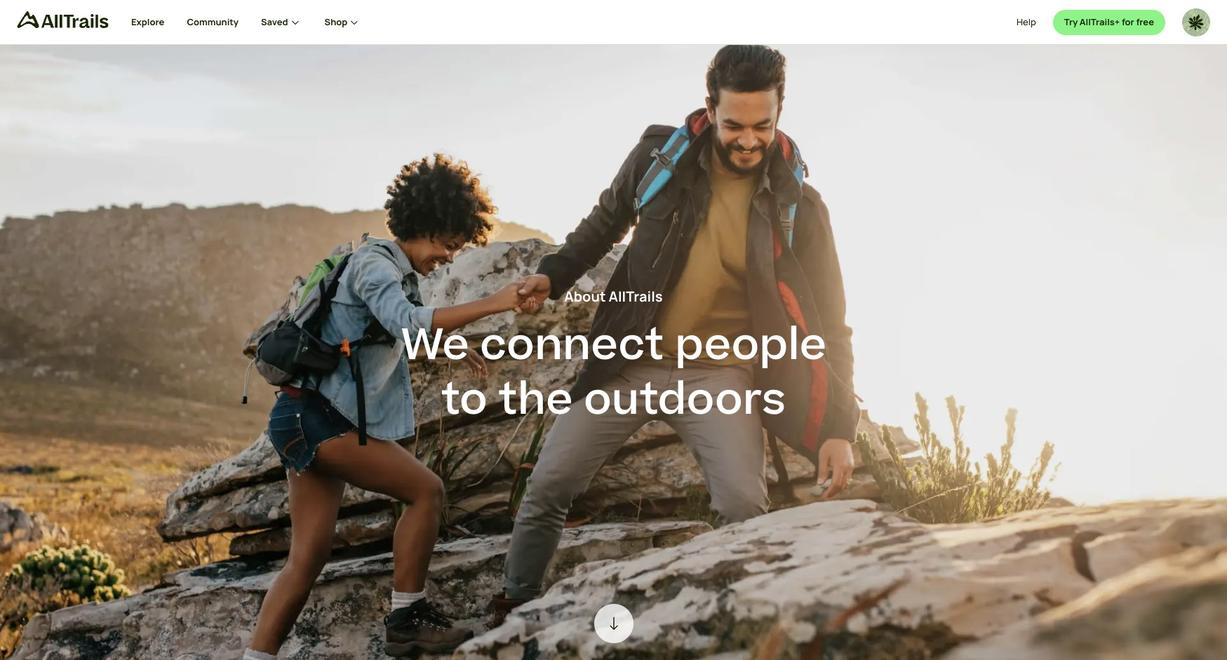 Task type: describe. For each thing, give the bounding box(es) containing it.
two people hiking up rocky terrain while holding hands image
[[0, 45, 1228, 660]]

saved button
[[261, 0, 325, 45]]

alltrails
[[609, 287, 663, 306]]

try
[[1065, 15, 1078, 28]]

outdoors
[[584, 369, 786, 432]]

community link
[[187, 0, 239, 45]]

help
[[1017, 15, 1036, 28]]

shop link
[[325, 0, 362, 45]]

connect
[[480, 315, 664, 377]]

shop button
[[325, 0, 362, 45]]

alltrails link
[[17, 11, 131, 33]]

shop
[[325, 15, 348, 28]]

to
[[441, 369, 488, 432]]

about alltrails
[[565, 287, 663, 306]]

about
[[565, 287, 606, 306]]

explore
[[131, 15, 165, 28]]

we connect people to the outdoors
[[401, 315, 827, 432]]

two people hiking up rocky terrain while holding hands image
[[605, 616, 622, 632]]

we
[[401, 315, 469, 377]]



Task type: locate. For each thing, give the bounding box(es) containing it.
saved
[[261, 15, 288, 28]]

try alltrails+ for free
[[1065, 15, 1155, 28]]

for
[[1122, 15, 1135, 28]]

the
[[498, 369, 573, 432]]

close this dialog image
[[1191, 600, 1205, 614]]

alltrails+
[[1080, 15, 1120, 28]]

free
[[1137, 15, 1155, 28]]

explore link
[[131, 0, 165, 45]]

alltrails image
[[17, 11, 109, 28]]

kendall image
[[1183, 8, 1211, 36]]

try alltrails+ for free link
[[1053, 9, 1166, 35]]

saved link
[[261, 0, 302, 45]]

dialog
[[0, 0, 1228, 660]]

help link
[[1017, 8, 1036, 36]]

people
[[675, 315, 827, 377]]

community
[[187, 15, 239, 28]]



Task type: vqa. For each thing, say whether or not it's contained in the screenshot.
Saved BUTTON
yes



